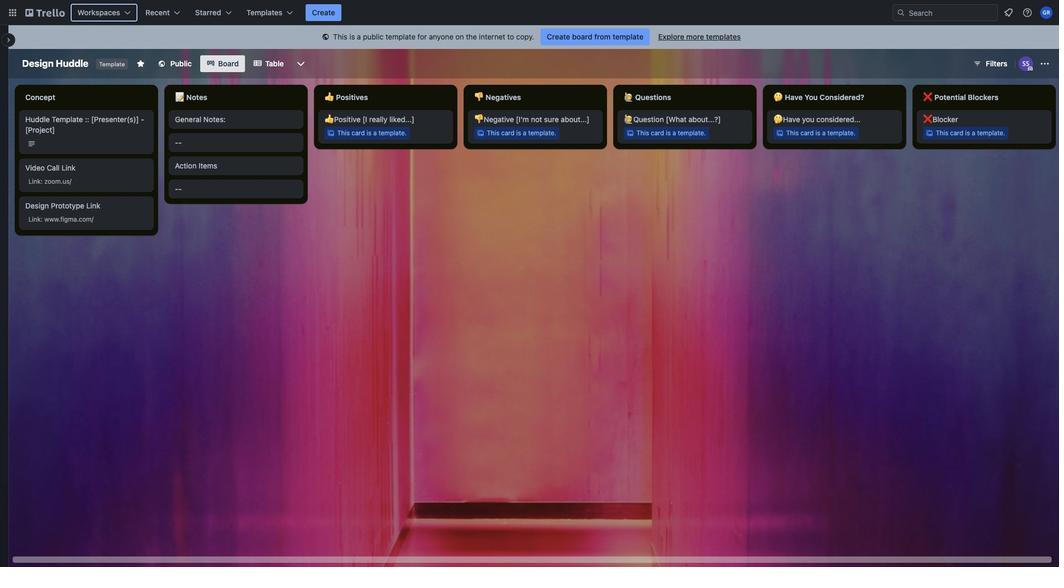 Task type: describe. For each thing, give the bounding box(es) containing it.
🙋question
[[624, 115, 664, 124]]

Search field
[[905, 5, 998, 21]]

Concept text field
[[19, 89, 154, 106]]

workspaces
[[77, 8, 120, 17]]

-- for first '--' link
[[175, 138, 182, 147]]

starred button
[[189, 4, 238, 21]]

considered...
[[816, 115, 861, 124]]

[what
[[666, 115, 687, 124]]

you
[[805, 93, 818, 102]]

5 template. from the left
[[977, 129, 1005, 137]]

on
[[455, 32, 464, 41]]

recent
[[145, 8, 170, 17]]

❌
[[923, 93, 933, 102]]

5 this card is a template. from the left
[[936, 129, 1005, 137]]

video
[[25, 163, 45, 172]]

🤔
[[774, 93, 783, 102]]

🙋question [what about...?] link
[[624, 114, 746, 125]]

you
[[802, 115, 814, 124]]

this is a public template for anyone on the internet to copy.
[[333, 32, 534, 41]]

🤔 Have You Considered? text field
[[767, 89, 902, 106]]

👎negative [i'm not sure about...]
[[474, 115, 589, 124]]

this for 🙋question
[[637, 129, 649, 137]]

[i'm
[[516, 115, 529, 124]]

template inside huddle template :: [presenter(s)] - [project]
[[52, 115, 83, 124]]

this for 👎negative
[[487, 129, 500, 137]]

table
[[265, 59, 284, 68]]

🙋 questions
[[624, 93, 671, 102]]

negatives
[[486, 93, 521, 102]]

public
[[170, 59, 192, 68]]

public
[[363, 32, 384, 41]]

🤔have
[[774, 115, 800, 124]]

📝 Notes text field
[[169, 89, 304, 106]]

👍positive [i really liked...] link
[[325, 114, 447, 125]]

table link
[[247, 55, 290, 72]]

zoom.us/
[[44, 178, 71, 185]]

👍 positives
[[325, 93, 368, 102]]

1 template from the left
[[386, 32, 416, 41]]

primary element
[[0, 0, 1059, 25]]

internet
[[479, 32, 505, 41]]

recent button
[[139, 4, 187, 21]]

[project]
[[25, 125, 55, 134]]

search image
[[897, 8, 905, 17]]

show menu image
[[1040, 58, 1050, 69]]

sure
[[544, 115, 559, 124]]

template. for considered...
[[828, 129, 856, 137]]

general notes:
[[175, 115, 226, 124]]

action items link
[[175, 161, 297, 171]]

public button
[[151, 55, 198, 72]]

open information menu image
[[1022, 7, 1033, 18]]

huddle template :: [presenter(s)] - [project] link
[[25, 114, 148, 135]]

👎negative
[[474, 115, 514, 124]]

action items
[[175, 161, 217, 170]]

about...?]
[[689, 115, 721, 124]]

explore
[[658, 32, 684, 41]]

❌ Potential Blockers text field
[[917, 89, 1052, 106]]

❌blocker
[[923, 115, 958, 124]]

this for 👍positive
[[337, 129, 350, 137]]

have
[[785, 93, 803, 102]]

a for 🙋question
[[673, 129, 676, 137]]

positives
[[336, 93, 368, 102]]

Board name text field
[[17, 55, 94, 72]]

board
[[572, 32, 592, 41]]

❌blocker link
[[923, 114, 1045, 125]]

a for 👎negative
[[523, 129, 526, 137]]

🙋
[[624, 93, 633, 102]]

templates button
[[240, 4, 299, 21]]

design prototype link link : www.figma.com/
[[25, 201, 100, 223]]

link left the "www.figma.com/"
[[28, 216, 41, 223]]

more
[[686, 32, 704, 41]]

design huddle
[[22, 58, 88, 69]]

👎 negatives
[[474, 93, 521, 102]]

this card is a template. for [i
[[337, 129, 407, 137]]

[presenter(s)]
[[91, 115, 139, 124]]

video call link link
[[25, 163, 148, 173]]

this right the sm image
[[333, 32, 347, 41]]

📝 notes
[[175, 93, 207, 102]]

❌ potential blockers
[[923, 93, 999, 102]]

video call link link : zoom.us/
[[25, 163, 76, 185]]

huddle inside text field
[[56, 58, 88, 69]]

from
[[594, 32, 611, 41]]

- inside huddle template :: [presenter(s)] - [project]
[[141, 115, 144, 124]]

template. for not
[[528, 129, 556, 137]]

stu smith (stusmith18) image
[[1019, 56, 1033, 71]]

0 vertical spatial template
[[99, 61, 125, 67]]

explore more templates link
[[652, 28, 747, 45]]

to
[[507, 32, 514, 41]]

👍
[[325, 93, 334, 102]]

board link
[[200, 55, 245, 72]]

board
[[218, 59, 239, 68]]

2 -- link from the top
[[175, 184, 297, 194]]

template. for really
[[379, 129, 407, 137]]

considered?
[[820, 93, 864, 102]]

design prototype link link
[[25, 201, 148, 211]]

👍positive [i really liked...]
[[325, 115, 414, 124]]

-- for 2nd '--' link
[[175, 184, 182, 193]]

prototype
[[51, 201, 84, 210]]

🙋 Questions text field
[[618, 89, 752, 106]]



Task type: vqa. For each thing, say whether or not it's contained in the screenshot.
👎 Negatives text field
yes



Task type: locate. For each thing, give the bounding box(es) containing it.
::
[[85, 115, 89, 124]]

huddle template :: [presenter(s)] - [project]
[[25, 115, 144, 134]]

card for 👍positive
[[352, 129, 365, 137]]

notes:
[[203, 115, 226, 124]]

design for design huddle
[[22, 58, 54, 69]]

0 vertical spatial create
[[312, 8, 335, 17]]

this card is a template. down [i'm
[[487, 129, 556, 137]]

star or unstar board image
[[137, 60, 145, 68]]

design
[[22, 58, 54, 69], [25, 201, 49, 210]]

0 horizontal spatial template
[[52, 115, 83, 124]]

link down 'video'
[[28, 178, 41, 185]]

card down you
[[801, 129, 814, 137]]

👎
[[474, 93, 484, 102]]

👍positive
[[325, 115, 361, 124]]

this member is an admin of this board. image
[[1028, 66, 1033, 71]]

create left board
[[547, 32, 570, 41]]

0 vertical spatial huddle
[[56, 58, 88, 69]]

is down 🙋question [what about...?]
[[666, 129, 671, 137]]

🤔have you considered... link
[[774, 114, 896, 125]]

card down 🙋question
[[651, 129, 664, 137]]

design inside text field
[[22, 58, 54, 69]]

design left prototype
[[25, 201, 49, 210]]

👎negative [i'm not sure about...] link
[[474, 114, 597, 125]]

template. down considered...
[[828, 129, 856, 137]]

1 horizontal spatial huddle
[[56, 58, 88, 69]]

create inside button
[[312, 8, 335, 17]]

general notes: link
[[175, 114, 297, 125]]

template. for about...?]
[[678, 129, 706, 137]]

👎 Negatives text field
[[468, 89, 603, 106]]

this down ❌blocker
[[936, 129, 948, 137]]

create board from template
[[547, 32, 644, 41]]

is for 👎negative
[[516, 129, 521, 137]]

huddle up [project]
[[25, 115, 50, 124]]

2 : from the top
[[41, 216, 43, 223]]

1 vertical spatial create
[[547, 32, 570, 41]]

: inside design prototype link link : www.figma.com/
[[41, 216, 43, 223]]

liked...]
[[390, 115, 414, 124]]

0 vertical spatial -- link
[[175, 138, 297, 148]]

template
[[99, 61, 125, 67], [52, 115, 83, 124]]

create
[[312, 8, 335, 17], [547, 32, 570, 41]]

this card is a template. down 🙋question [what about...?]
[[637, 129, 706, 137]]

template. down not
[[528, 129, 556, 137]]

1 template. from the left
[[379, 129, 407, 137]]

create button
[[306, 4, 342, 21]]

customize views image
[[295, 58, 306, 69]]

back to home image
[[25, 4, 65, 21]]

3 this card is a template. from the left
[[637, 129, 706, 137]]

this card is a template. down "👍positive [i really liked...]"
[[337, 129, 407, 137]]

a down ❌blocker link
[[972, 129, 975, 137]]

3 template. from the left
[[678, 129, 706, 137]]

0 vertical spatial design
[[22, 58, 54, 69]]

is down [i'm
[[516, 129, 521, 137]]

greg robinson (gregrobinson96) image
[[1040, 6, 1053, 19]]

1 vertical spatial design
[[25, 201, 49, 210]]

: for video
[[41, 178, 43, 185]]

: for design
[[41, 216, 43, 223]]

a down [i'm
[[523, 129, 526, 137]]

huddle inside huddle template :: [presenter(s)] - [project]
[[25, 115, 50, 124]]

templates
[[706, 32, 741, 41]]

create for create board from template
[[547, 32, 570, 41]]

1 vertical spatial huddle
[[25, 115, 50, 124]]

create for create
[[312, 8, 335, 17]]

1 horizontal spatial template
[[613, 32, 644, 41]]

1 vertical spatial --
[[175, 184, 182, 193]]

this card is a template. for [i'm
[[487, 129, 556, 137]]

this card is a template. for [what
[[637, 129, 706, 137]]

about...]
[[561, 115, 589, 124]]

this down 👎negative
[[487, 129, 500, 137]]

📝
[[175, 93, 184, 102]]

-- link down action items link
[[175, 184, 297, 194]]

create up the sm image
[[312, 8, 335, 17]]

a
[[357, 32, 361, 41], [373, 129, 377, 137], [523, 129, 526, 137], [673, 129, 676, 137], [822, 129, 826, 137], [972, 129, 975, 137]]

is for 🙋question
[[666, 129, 671, 137]]

this card is a template. down ❌blocker link
[[936, 129, 1005, 137]]

🤔 have you considered?
[[774, 93, 864, 102]]

1 -- link from the top
[[175, 138, 297, 148]]

1 horizontal spatial create
[[547, 32, 570, 41]]

design for design prototype link link : www.figma.com/
[[25, 201, 49, 210]]

card for 🤔have
[[801, 129, 814, 137]]

🤔have you considered...
[[774, 115, 861, 124]]

not
[[531, 115, 542, 124]]

[i
[[363, 115, 367, 124]]

--
[[175, 138, 182, 147], [175, 184, 182, 193]]

a down the 🤔have you considered... on the right top of page
[[822, 129, 826, 137]]

concept
[[25, 93, 55, 102]]

general
[[175, 115, 201, 124]]

1 this card is a template. from the left
[[337, 129, 407, 137]]

template. down 👍positive [i really liked...] link
[[379, 129, 407, 137]]

0 horizontal spatial template
[[386, 32, 416, 41]]

0 vertical spatial :
[[41, 178, 43, 185]]

template. down 🙋question [what about...?] link
[[678, 129, 706, 137]]

workspaces button
[[71, 4, 137, 21]]

design up concept
[[22, 58, 54, 69]]

-- link
[[175, 138, 297, 148], [175, 184, 297, 194]]

call
[[47, 163, 60, 172]]

this down 🙋question
[[637, 129, 649, 137]]

www.figma.com/
[[44, 216, 93, 223]]

2 template from the left
[[613, 32, 644, 41]]

this card is a template. down the 🤔have you considered... on the right top of page
[[786, 129, 856, 137]]

blockers
[[968, 93, 999, 102]]

is down "👍positive [i really liked...]"
[[367, 129, 372, 137]]

items
[[199, 161, 217, 170]]

card for 🙋question
[[651, 129, 664, 137]]

template left ::
[[52, 115, 83, 124]]

huddle up concept text field
[[56, 58, 88, 69]]

4 template. from the left
[[828, 129, 856, 137]]

templates
[[246, 8, 282, 17]]

this
[[333, 32, 347, 41], [337, 129, 350, 137], [487, 129, 500, 137], [637, 129, 649, 137], [786, 129, 799, 137], [936, 129, 948, 137]]

create board from template link
[[541, 28, 650, 45]]

a for 🤔have
[[822, 129, 826, 137]]

is left public
[[349, 32, 355, 41]]

this down 👍positive
[[337, 129, 350, 137]]

👍 Positives text field
[[318, 89, 453, 106]]

a left public
[[357, 32, 361, 41]]

1 card from the left
[[352, 129, 365, 137]]

filters button
[[970, 55, 1011, 72]]

really
[[369, 115, 388, 124]]

card
[[352, 129, 365, 137], [501, 129, 515, 137], [651, 129, 664, 137], [801, 129, 814, 137], [950, 129, 963, 137]]

1 vertical spatial template
[[52, 115, 83, 124]]

a for 👍positive
[[373, 129, 377, 137]]

link right prototype
[[86, 201, 100, 210]]

a down 🙋question [what about...?]
[[673, 129, 676, 137]]

is down ❌blocker link
[[965, 129, 970, 137]]

1 horizontal spatial template
[[99, 61, 125, 67]]

4 card from the left
[[801, 129, 814, 137]]

1 : from the top
[[41, 178, 43, 185]]

explore more templates
[[658, 32, 741, 41]]

card down ❌blocker
[[950, 129, 963, 137]]

card down [i
[[352, 129, 365, 137]]

potential
[[935, 93, 966, 102]]

0 horizontal spatial create
[[312, 8, 335, 17]]

notes
[[186, 93, 207, 102]]

template right from
[[613, 32, 644, 41]]

: left the "www.figma.com/"
[[41, 216, 43, 223]]

action
[[175, 161, 197, 170]]

-
[[141, 115, 144, 124], [175, 138, 178, 147], [178, 138, 182, 147], [175, 184, 178, 193], [178, 184, 182, 193]]

0 horizontal spatial huddle
[[25, 115, 50, 124]]

is down the 🤔have you considered... on the right top of page
[[816, 129, 820, 137]]

🙋question [what about...?]
[[624, 115, 721, 124]]

starred
[[195, 8, 221, 17]]

2 this card is a template. from the left
[[487, 129, 556, 137]]

-- up action
[[175, 138, 182, 147]]

2 -- from the top
[[175, 184, 182, 193]]

the
[[466, 32, 477, 41]]

template left for
[[386, 32, 416, 41]]

is for 🤔have
[[816, 129, 820, 137]]

1 -- from the top
[[175, 138, 182, 147]]

card down 👎negative
[[501, 129, 515, 137]]

link right call
[[62, 163, 76, 172]]

1 vertical spatial :
[[41, 216, 43, 223]]

copy.
[[516, 32, 534, 41]]

this card is a template.
[[337, 129, 407, 137], [487, 129, 556, 137], [637, 129, 706, 137], [786, 129, 856, 137], [936, 129, 1005, 137]]

0 vertical spatial --
[[175, 138, 182, 147]]

:
[[41, 178, 43, 185], [41, 216, 43, 223]]

2 card from the left
[[501, 129, 515, 137]]

: down 'video'
[[41, 178, 43, 185]]

1 vertical spatial -- link
[[175, 184, 297, 194]]

this down "🤔have"
[[786, 129, 799, 137]]

is for 👍positive
[[367, 129, 372, 137]]

-- link up action items link
[[175, 138, 297, 148]]

template. down ❌blocker link
[[977, 129, 1005, 137]]

a down the "really"
[[373, 129, 377, 137]]

template
[[386, 32, 416, 41], [613, 32, 644, 41]]

3 card from the left
[[651, 129, 664, 137]]

this card is a template. for you
[[786, 129, 856, 137]]

anyone
[[429, 32, 453, 41]]

4 this card is a template. from the left
[[786, 129, 856, 137]]

: inside video call link link : zoom.us/
[[41, 178, 43, 185]]

0 notifications image
[[1002, 6, 1015, 19]]

card for 👎negative
[[501, 129, 515, 137]]

-- down action
[[175, 184, 182, 193]]

5 card from the left
[[950, 129, 963, 137]]

is
[[349, 32, 355, 41], [367, 129, 372, 137], [516, 129, 521, 137], [666, 129, 671, 137], [816, 129, 820, 137], [965, 129, 970, 137]]

template left the star or unstar board icon
[[99, 61, 125, 67]]

this for 🤔have
[[786, 129, 799, 137]]

huddle
[[56, 58, 88, 69], [25, 115, 50, 124]]

2 template. from the left
[[528, 129, 556, 137]]

design inside design prototype link link : www.figma.com/
[[25, 201, 49, 210]]

template.
[[379, 129, 407, 137], [528, 129, 556, 137], [678, 129, 706, 137], [828, 129, 856, 137], [977, 129, 1005, 137]]

link
[[62, 163, 76, 172], [28, 178, 41, 185], [86, 201, 100, 210], [28, 216, 41, 223]]

sm image
[[320, 32, 331, 43]]

questions
[[635, 93, 671, 102]]



